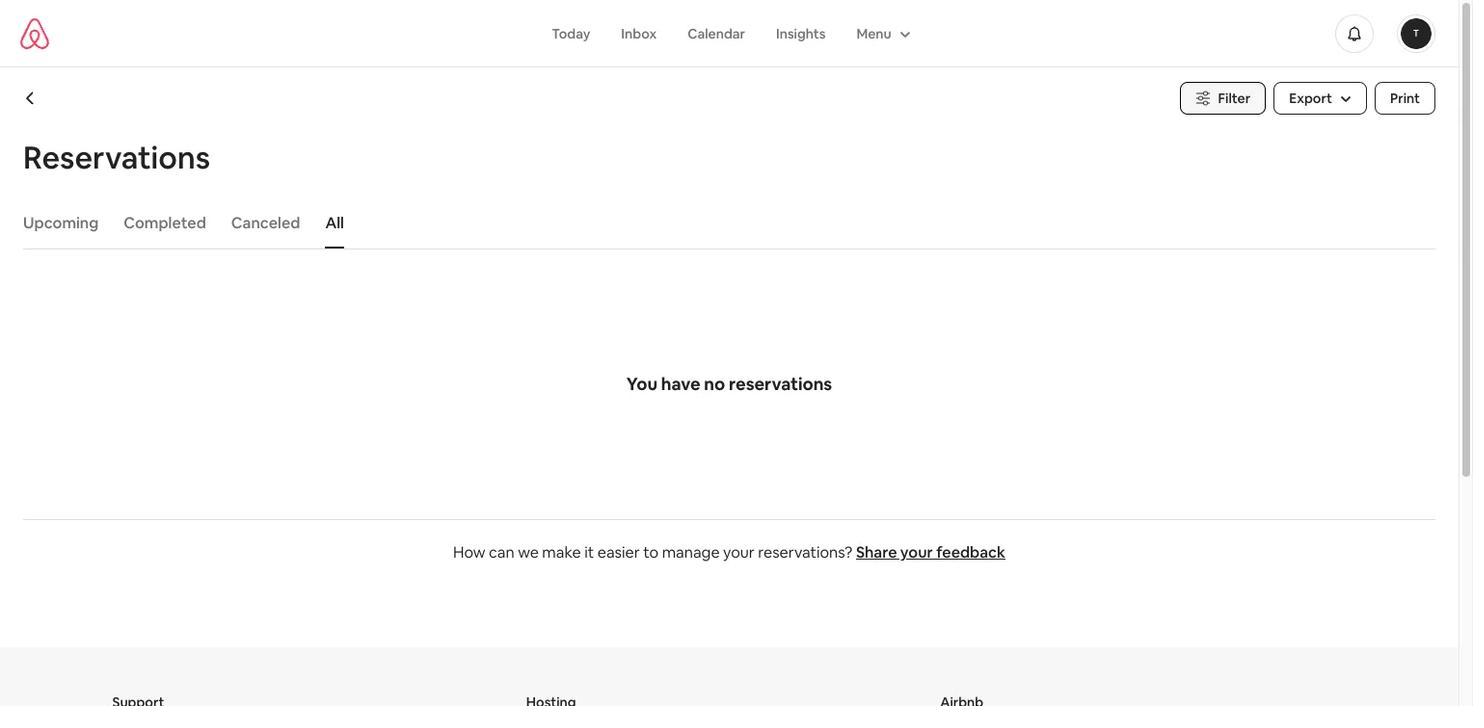 Task type: describe. For each thing, give the bounding box(es) containing it.
insights
[[776, 25, 826, 42]]

to
[[643, 543, 659, 563]]

no
[[704, 373, 725, 395]]

all button
[[316, 204, 354, 243]]

today link
[[536, 15, 606, 52]]

export button
[[1274, 82, 1367, 115]]

manage
[[662, 543, 720, 563]]

inbox link
[[606, 15, 672, 52]]

filter button
[[1180, 82, 1266, 115]]

make
[[542, 543, 581, 563]]

feedback
[[936, 543, 1006, 563]]

inbox
[[621, 25, 657, 42]]

insights link
[[761, 15, 841, 52]]

easier
[[598, 543, 640, 563]]

upcoming
[[23, 213, 99, 233]]

can
[[489, 543, 515, 563]]

upcoming button
[[13, 204, 108, 243]]



Task type: locate. For each thing, give the bounding box(es) containing it.
export
[[1289, 90, 1333, 107]]

share
[[856, 543, 897, 563]]

tab list containing upcoming
[[13, 199, 1436, 249]]

menu
[[857, 25, 892, 42]]

we
[[518, 543, 539, 563]]

0 horizontal spatial your
[[723, 543, 755, 563]]

it
[[585, 543, 594, 563]]

calendar link
[[672, 15, 761, 52]]

how
[[453, 543, 486, 563]]

filter
[[1218, 90, 1251, 107]]

your right manage
[[723, 543, 755, 563]]

calendar
[[688, 25, 745, 42]]

tab list
[[13, 199, 1436, 249]]

share your feedback button
[[856, 543, 1006, 563]]

today
[[552, 25, 590, 42]]

reservations
[[23, 138, 210, 177]]

print
[[1390, 90, 1420, 107]]

your
[[723, 543, 755, 563], [900, 543, 933, 563]]

all
[[325, 213, 344, 233]]

print button
[[1375, 82, 1436, 115]]

canceled
[[231, 213, 300, 233]]

you have no reservations
[[627, 373, 832, 395]]

1 horizontal spatial your
[[900, 543, 933, 563]]

canceled button
[[222, 204, 310, 243]]

2 your from the left
[[900, 543, 933, 563]]

1 your from the left
[[723, 543, 755, 563]]

reservations
[[729, 373, 832, 395]]

go back image
[[23, 91, 39, 106]]

have
[[661, 373, 701, 395]]

main navigation menu image
[[1401, 18, 1432, 49]]

completed
[[124, 213, 206, 233]]

menu button
[[841, 15, 923, 52]]

how can we make it easier to manage your reservations? share your feedback
[[453, 543, 1006, 563]]

you
[[627, 373, 658, 395]]

completed button
[[114, 204, 216, 243]]

your right share
[[900, 543, 933, 563]]

reservations?
[[758, 543, 853, 563]]



Task type: vqa. For each thing, say whether or not it's contained in the screenshot.
TO
yes



